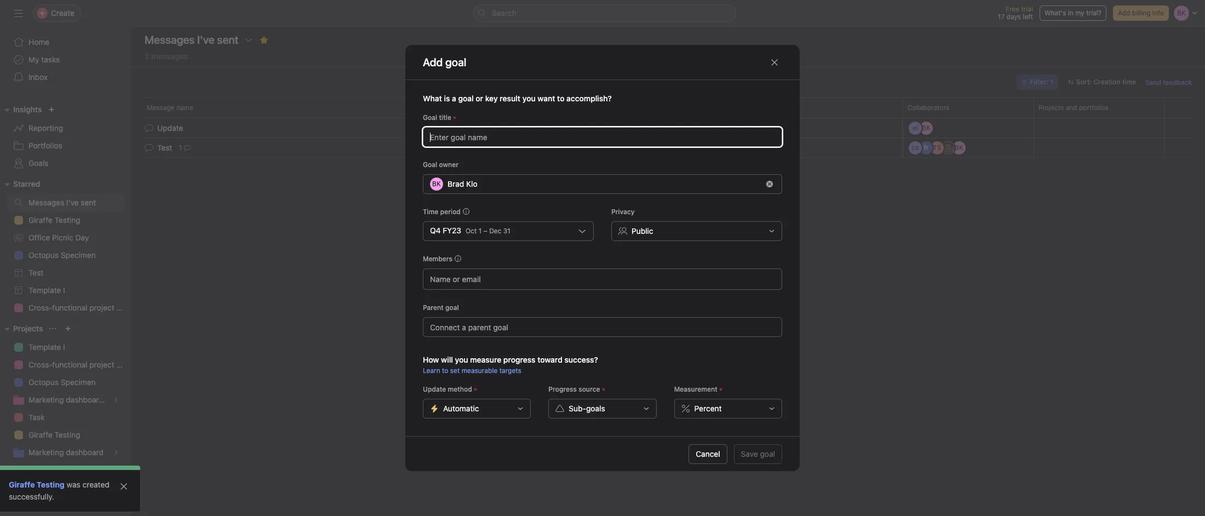 Task type: describe. For each thing, give the bounding box(es) containing it.
bk
[[432, 180, 441, 188]]

will
[[441, 355, 453, 364]]

test for conversation name for test cell
[[157, 143, 172, 152]]

project for cross-functional project plan link inside projects element
[[89, 360, 114, 369]]

messages i've sent
[[145, 33, 239, 46]]

goals link
[[7, 155, 125, 172]]

collaborators
[[908, 104, 950, 112]]

0 vertical spatial goal
[[458, 94, 474, 103]]

invite
[[31, 497, 51, 506]]

dec
[[489, 227, 502, 235]]

update row
[[132, 117, 1206, 139]]

team button
[[0, 467, 33, 480]]

home
[[28, 37, 49, 47]]

oct
[[466, 227, 477, 235]]

cancel button
[[689, 444, 728, 464]]

filter: 1
[[1031, 78, 1054, 86]]

Name or email text field
[[430, 272, 489, 286]]

plan for cross-functional project plan link inside projects element
[[116, 360, 131, 369]]

dashboard
[[66, 448, 104, 457]]

cancel
[[696, 449, 721, 458]]

parent
[[423, 304, 444, 312]]

add billing info
[[1119, 9, 1165, 17]]

update for update
[[157, 123, 183, 133]]

messages i've sent link
[[7, 194, 125, 212]]

i've sent
[[197, 33, 239, 46]]

2 messages button
[[145, 52, 188, 66]]

giraffe inside projects element
[[28, 430, 52, 440]]

close this dialog image
[[771, 58, 779, 67]]

hide sidebar image
[[14, 9, 23, 18]]

my
[[1076, 9, 1085, 17]]

public button
[[612, 221, 783, 241]]

1 inside 'q4 fy23 oct 1 – dec 31'
[[479, 227, 482, 235]]

template i inside projects element
[[28, 343, 65, 352]]

0 vertical spatial giraffe testing link
[[7, 212, 125, 229]]

or
[[476, 94, 483, 103]]

home link
[[7, 33, 125, 51]]

update method
[[423, 385, 472, 394]]

31
[[504, 227, 511, 235]]

picnic
[[52, 233, 73, 242]]

octopus inside "starred" element
[[28, 250, 59, 260]]

1 vertical spatial giraffe testing link
[[7, 426, 125, 444]]

octopus specimen for second "octopus specimen" link from the bottom of the page
[[28, 250, 96, 260]]

feedback
[[1164, 78, 1193, 86]]

cross-functional project plan link inside "starred" element
[[7, 299, 131, 317]]

what's in my trial?
[[1045, 9, 1102, 17]]

remove image
[[767, 181, 773, 187]]

automatic button
[[423, 399, 531, 419]]

save
[[741, 449, 758, 458]]

projects for projects and portfolios
[[1039, 104, 1064, 112]]

what's
[[1045, 9, 1067, 17]]

sub-goals button
[[549, 399, 657, 419]]

1 octopus specimen link from the top
[[7, 247, 125, 264]]

a
[[452, 94, 456, 103]]

goal owner
[[423, 161, 459, 169]]

projects for projects
[[13, 324, 43, 333]]

progress source
[[549, 385, 600, 394]]

search button
[[474, 4, 737, 22]]

giraffe inside "starred" element
[[28, 215, 52, 225]]

filter:
[[1031, 78, 1049, 86]]

1 button
[[177, 142, 193, 153]]

members
[[423, 255, 453, 263]]

template i inside "starred" element
[[28, 286, 65, 295]]

octopus inside projects element
[[28, 378, 59, 387]]

projects button
[[0, 322, 43, 335]]

global element
[[0, 27, 132, 93]]

goal for goal owner
[[423, 161, 437, 169]]

my tasks
[[28, 55, 60, 64]]

goal title
[[423, 113, 452, 122]]

2 vertical spatial testing
[[37, 480, 65, 489]]

–
[[484, 227, 488, 235]]

message
[[147, 104, 175, 112]]

my workspace link
[[7, 483, 125, 501]]

2 octopus specimen link from the top
[[7, 374, 125, 391]]

targets
[[500, 367, 522, 375]]

brad
[[448, 179, 464, 189]]

1 horizontal spatial you
[[523, 94, 536, 103]]

office
[[28, 233, 50, 242]]

Connect a parent goal text field
[[423, 317, 783, 337]]

conversation name for update cell
[[132, 118, 903, 138]]

teams element
[[0, 464, 132, 503]]

portfolios link
[[7, 137, 125, 155]]

messages for messages i've sent
[[28, 198, 64, 207]]

add
[[1119, 9, 1131, 17]]

save goal button
[[734, 444, 783, 464]]

dashboards
[[66, 395, 108, 404]]

messages i've sent
[[28, 198, 96, 207]]

cross-functional project plan for cross-functional project plan link in "starred" element
[[28, 303, 131, 312]]

automatic
[[443, 404, 479, 413]]

you inside how will you measure progress toward success? learn to set measurable targets
[[455, 355, 468, 364]]

insights
[[13, 105, 42, 114]]

required image for source
[[600, 386, 607, 393]]

conversation name for test cell
[[132, 138, 903, 158]]

owner
[[439, 161, 459, 169]]

2 messages
[[145, 52, 188, 61]]

office picnic day link
[[7, 229, 125, 247]]

send feedback
[[1146, 78, 1193, 86]]

tasks
[[41, 55, 60, 64]]

q4
[[430, 226, 441, 235]]

test row
[[132, 137, 1206, 159]]

Enter goal name text field
[[423, 127, 783, 147]]

remove from starred image
[[260, 36, 268, 44]]

messages
[[151, 52, 188, 61]]

source
[[579, 385, 600, 394]]

search
[[492, 8, 517, 18]]

marketing dashboard
[[28, 448, 104, 457]]

workspace
[[41, 487, 79, 497]]

17
[[998, 13, 1005, 21]]

giraffe testing inside "starred" element
[[28, 215, 80, 225]]

progress
[[549, 385, 577, 394]]

projects and portfolios
[[1039, 104, 1109, 112]]

sub-
[[569, 404, 586, 413]]

want
[[538, 94, 555, 103]]

fy23
[[443, 226, 461, 235]]

i inside projects element
[[63, 343, 65, 352]]

send feedback link
[[1146, 77, 1193, 87]]

search list box
[[474, 4, 737, 22]]

test for test link
[[28, 268, 43, 277]]

specimen inside projects element
[[61, 378, 96, 387]]

2 horizontal spatial 1
[[1051, 78, 1054, 86]]



Task type: locate. For each thing, give the bounding box(es) containing it.
0 horizontal spatial required image
[[452, 115, 458, 121]]

octopus specimen link
[[7, 247, 125, 264], [7, 374, 125, 391]]

0 vertical spatial octopus specimen
[[28, 250, 96, 260]]

1 vertical spatial goal
[[423, 161, 437, 169]]

template i link down 'office picnic day' link
[[7, 282, 125, 299]]

giraffe testing link up successfully.
[[9, 480, 65, 489]]

invite button
[[10, 492, 58, 512]]

giraffe testing inside projects element
[[28, 430, 80, 440]]

giraffe testing up office picnic day
[[28, 215, 80, 225]]

update inside cell
[[157, 123, 183, 133]]

cross-
[[28, 303, 52, 312], [28, 360, 52, 369]]

giraffe down task
[[28, 430, 52, 440]]

tree grid
[[132, 117, 1206, 159]]

1 vertical spatial my
[[28, 487, 39, 497]]

project
[[89, 303, 114, 312], [89, 360, 114, 369]]

1 vertical spatial octopus
[[28, 378, 59, 387]]

sent
[[81, 198, 96, 207]]

goal
[[423, 113, 437, 122], [423, 161, 437, 169]]

1 vertical spatial template
[[28, 343, 61, 352]]

cross-functional project plan for cross-functional project plan link inside projects element
[[28, 360, 131, 369]]

cross-functional project plan link down test link
[[7, 299, 131, 317]]

0 vertical spatial 1
[[1051, 78, 1054, 86]]

required image
[[452, 115, 458, 121], [600, 386, 607, 393]]

marketing for marketing dashboards
[[28, 395, 64, 404]]

1 vertical spatial marketing
[[28, 448, 64, 457]]

1 vertical spatial specimen
[[61, 378, 96, 387]]

octopus down office
[[28, 250, 59, 260]]

1 plan from the top
[[116, 303, 131, 312]]

1 horizontal spatial update
[[423, 385, 446, 394]]

1 vertical spatial cross-functional project plan link
[[7, 356, 131, 374]]

title
[[439, 113, 452, 122]]

0 vertical spatial marketing
[[28, 395, 64, 404]]

0 vertical spatial cross-functional project plan
[[28, 303, 131, 312]]

goals
[[586, 404, 605, 413]]

2 project from the top
[[89, 360, 114, 369]]

goal right a
[[458, 94, 474, 103]]

specimen down day
[[61, 250, 96, 260]]

my for my workspace
[[28, 487, 39, 497]]

functional inside "starred" element
[[52, 303, 87, 312]]

1 required image from the left
[[472, 386, 479, 393]]

you left want
[[523, 94, 536, 103]]

team
[[13, 469, 33, 478]]

goal for save goal
[[760, 449, 776, 458]]

0 horizontal spatial update
[[157, 123, 183, 133]]

giraffe testing up successfully.
[[9, 480, 65, 489]]

testing
[[55, 215, 80, 225], [55, 430, 80, 440], [37, 480, 65, 489]]

1 vertical spatial i
[[63, 343, 65, 352]]

1 my from the top
[[28, 55, 39, 64]]

0 horizontal spatial messages
[[28, 198, 64, 207]]

octopus
[[28, 250, 59, 260], [28, 378, 59, 387]]

test
[[157, 143, 172, 152], [28, 268, 43, 277]]

template i link
[[7, 282, 125, 299], [7, 339, 125, 356]]

key
[[485, 94, 498, 103]]

2 vertical spatial giraffe
[[9, 480, 35, 489]]

functional for cross-functional project plan link in "starred" element
[[52, 303, 87, 312]]

task
[[28, 413, 45, 422]]

1 right filter:
[[1051, 78, 1054, 86]]

row
[[132, 98, 1206, 118], [145, 117, 1193, 118]]

2 vertical spatial giraffe testing
[[9, 480, 65, 489]]

1 vertical spatial goal
[[446, 304, 459, 312]]

you
[[523, 94, 536, 103], [455, 355, 468, 364]]

save goal
[[741, 449, 776, 458]]

i up the marketing dashboards at the left bottom of page
[[63, 343, 65, 352]]

2 vertical spatial 1
[[479, 227, 482, 235]]

1 cross-functional project plan link from the top
[[7, 299, 131, 317]]

1 vertical spatial template i
[[28, 343, 65, 352]]

cross-functional project plan up dashboards
[[28, 360, 131, 369]]

2 my from the top
[[28, 487, 39, 497]]

1 vertical spatial cross-
[[28, 360, 52, 369]]

0 vertical spatial giraffe
[[28, 215, 52, 225]]

successfully.
[[9, 492, 54, 501]]

1 template i from the top
[[28, 286, 65, 295]]

measurable
[[462, 367, 498, 375]]

info
[[1153, 9, 1165, 17]]

0 horizontal spatial you
[[455, 355, 468, 364]]

required image down learn to set measurable targets link
[[472, 386, 479, 393]]

1 octopus from the top
[[28, 250, 59, 260]]

goal right parent
[[446, 304, 459, 312]]

cross-functional project plan down test link
[[28, 303, 131, 312]]

how
[[423, 355, 439, 364]]

1 horizontal spatial test
[[157, 143, 172, 152]]

i down test link
[[63, 286, 65, 295]]

what is a goal or key result you want to accomplish?
[[423, 94, 612, 103]]

1 vertical spatial 1
[[179, 143, 182, 152]]

inbox
[[28, 72, 48, 82]]

my inside teams element
[[28, 487, 39, 497]]

1 horizontal spatial projects
[[1039, 104, 1064, 112]]

required image for title
[[452, 115, 458, 121]]

1 cross-functional project plan from the top
[[28, 303, 131, 312]]

2 specimen from the top
[[61, 378, 96, 387]]

0 vertical spatial octopus specimen link
[[7, 247, 125, 264]]

template i link down projects dropdown button on the left of the page
[[7, 339, 125, 356]]

giraffe down team
[[9, 480, 35, 489]]

marketing dashboards link
[[7, 391, 125, 409]]

template i down projects dropdown button on the left of the page
[[28, 343, 65, 352]]

template down test link
[[28, 286, 61, 295]]

update down the message name
[[157, 123, 183, 133]]

template i
[[28, 286, 65, 295], [28, 343, 65, 352]]

plan inside "starred" element
[[116, 303, 131, 312]]

1 vertical spatial template i link
[[7, 339, 125, 356]]

2 plan from the top
[[116, 360, 131, 369]]

cross-functional project plan inside projects element
[[28, 360, 131, 369]]

2 goal from the top
[[423, 161, 437, 169]]

2 template from the top
[[28, 343, 61, 352]]

1 functional from the top
[[52, 303, 87, 312]]

1 vertical spatial giraffe testing
[[28, 430, 80, 440]]

template down projects dropdown button on the left of the page
[[28, 343, 61, 352]]

0 horizontal spatial required image
[[472, 386, 479, 393]]

insights element
[[0, 100, 132, 174]]

starred element
[[0, 174, 132, 319]]

my tasks link
[[7, 51, 125, 69]]

octopus specimen for second "octopus specimen" link from the top
[[28, 378, 96, 387]]

office picnic day
[[28, 233, 89, 242]]

functional down test link
[[52, 303, 87, 312]]

privacy
[[612, 208, 635, 216]]

projects element
[[0, 319, 132, 464]]

2 template i link from the top
[[7, 339, 125, 356]]

sub-goals
[[569, 404, 605, 413]]

1 horizontal spatial required image
[[600, 386, 607, 393]]

starred button
[[0, 178, 40, 191]]

what
[[423, 94, 442, 103]]

testing inside "starred" element
[[55, 215, 80, 225]]

0 vertical spatial goal
[[423, 113, 437, 122]]

giraffe up office
[[28, 215, 52, 225]]

required image for automatic
[[472, 386, 479, 393]]

required image down a
[[452, 115, 458, 121]]

portfolios
[[28, 141, 62, 150]]

specimen
[[61, 250, 96, 260], [61, 378, 96, 387]]

cross-functional project plan link
[[7, 299, 131, 317], [7, 356, 131, 374]]

messages up messages
[[145, 33, 195, 46]]

specimen inside "starred" element
[[61, 250, 96, 260]]

1 octopus specimen from the top
[[28, 250, 96, 260]]

0 vertical spatial testing
[[55, 215, 80, 225]]

giraffe testing
[[28, 215, 80, 225], [28, 430, 80, 440], [9, 480, 65, 489]]

testing for topmost giraffe testing link
[[55, 215, 80, 225]]

project down test link
[[89, 303, 114, 312]]

1 vertical spatial cross-functional project plan
[[28, 360, 131, 369]]

0 vertical spatial my
[[28, 55, 39, 64]]

template inside projects element
[[28, 343, 61, 352]]

functional for cross-functional project plan link inside projects element
[[52, 360, 87, 369]]

messages
[[145, 33, 195, 46], [28, 198, 64, 207]]

1 cross- from the top
[[28, 303, 52, 312]]

1 vertical spatial update
[[423, 385, 446, 394]]

octopus specimen inside projects element
[[28, 378, 96, 387]]

2 octopus specimen from the top
[[28, 378, 96, 387]]

1 horizontal spatial messages
[[145, 33, 195, 46]]

portfolios
[[1080, 104, 1109, 112]]

2 template i from the top
[[28, 343, 65, 352]]

functional up the marketing dashboards at the left bottom of page
[[52, 360, 87, 369]]

0 vertical spatial update
[[157, 123, 183, 133]]

cross- up projects dropdown button on the left of the page
[[28, 303, 52, 312]]

2 cross-functional project plan from the top
[[28, 360, 131, 369]]

test left 1 button
[[157, 143, 172, 152]]

tree grid containing update
[[132, 117, 1206, 159]]

giraffe testing down task link
[[28, 430, 80, 440]]

name
[[176, 104, 193, 112]]

q4 fy23 oct 1 – dec 31
[[430, 226, 511, 235]]

goal inside 'button'
[[760, 449, 776, 458]]

time period
[[423, 208, 461, 216]]

0 vertical spatial template
[[28, 286, 61, 295]]

my left the tasks at the left top
[[28, 55, 39, 64]]

2 cross- from the top
[[28, 360, 52, 369]]

goal right the save
[[760, 449, 776, 458]]

required image up percent dropdown button
[[718, 386, 724, 393]]

1 i from the top
[[63, 286, 65, 295]]

time
[[423, 208, 439, 216]]

1 vertical spatial projects
[[13, 324, 43, 333]]

1 vertical spatial project
[[89, 360, 114, 369]]

0 vertical spatial i
[[63, 286, 65, 295]]

0 vertical spatial you
[[523, 94, 536, 103]]

0 vertical spatial test
[[157, 143, 172, 152]]

1 vertical spatial functional
[[52, 360, 87, 369]]

starred
[[13, 179, 40, 189]]

trial
[[1022, 5, 1034, 13]]

1 template from the top
[[28, 286, 61, 295]]

0 vertical spatial template i
[[28, 286, 65, 295]]

cross- inside projects element
[[28, 360, 52, 369]]

1 inside conversation name for test cell
[[179, 143, 182, 152]]

learn to set measurable targets link
[[423, 367, 522, 375]]

2 functional from the top
[[52, 360, 87, 369]]

you up set
[[455, 355, 468, 364]]

0 horizontal spatial projects
[[13, 324, 43, 333]]

octopus specimen link up the marketing dashboards at the left bottom of page
[[7, 374, 125, 391]]

0 vertical spatial required image
[[452, 115, 458, 121]]

2 marketing from the top
[[28, 448, 64, 457]]

octopus up marketing dashboards link
[[28, 378, 59, 387]]

required image for percent
[[718, 386, 724, 393]]

marketing up task
[[28, 395, 64, 404]]

1 left – on the top left of the page
[[479, 227, 482, 235]]

octopus specimen down picnic
[[28, 250, 96, 260]]

row containing message name
[[132, 98, 1206, 118]]

projects inside row
[[1039, 104, 1064, 112]]

insights button
[[0, 103, 42, 116]]

messages for messages i've sent
[[145, 33, 195, 46]]

1 vertical spatial testing
[[55, 430, 80, 440]]

0 vertical spatial octopus
[[28, 250, 59, 260]]

2 required image from the left
[[718, 386, 724, 393]]

percent button
[[674, 399, 783, 419]]

template i down test link
[[28, 286, 65, 295]]

projects
[[1039, 104, 1064, 112], [13, 324, 43, 333]]

cross- inside "starred" element
[[28, 303, 52, 312]]

my inside 'link'
[[28, 55, 39, 64]]

template inside "starred" element
[[28, 286, 61, 295]]

how will you measure progress toward success? learn to set measurable targets
[[423, 355, 598, 375]]

1 vertical spatial messages
[[28, 198, 64, 207]]

0 horizontal spatial 1
[[179, 143, 182, 152]]

cross-functional project plan link inside projects element
[[7, 356, 131, 374]]

i've
[[66, 198, 79, 207]]

0 vertical spatial giraffe testing
[[28, 215, 80, 225]]

1 vertical spatial required image
[[600, 386, 607, 393]]

add billing info button
[[1114, 5, 1170, 21]]

octopus specimen up marketing dashboards link
[[28, 378, 96, 387]]

goal for goal title
[[423, 113, 437, 122]]

0 vertical spatial projects
[[1039, 104, 1064, 112]]

in
[[1069, 9, 1074, 17]]

period
[[440, 208, 461, 216]]

reporting link
[[7, 119, 125, 137]]

2 vertical spatial goal
[[760, 449, 776, 458]]

0 vertical spatial project
[[89, 303, 114, 312]]

0 vertical spatial plan
[[116, 303, 131, 312]]

0 vertical spatial specimen
[[61, 250, 96, 260]]

projects inside dropdown button
[[13, 324, 43, 333]]

messages inside "starred" element
[[28, 198, 64, 207]]

task link
[[7, 409, 125, 426]]

required image up sub-goals dropdown button
[[600, 386, 607, 393]]

2 octopus from the top
[[28, 378, 59, 387]]

testing for giraffe testing link to the middle
[[55, 430, 80, 440]]

my up invite
[[28, 487, 39, 497]]

messages left i've
[[28, 198, 64, 207]]

goal for parent goal
[[446, 304, 459, 312]]

project for cross-functional project plan link in "starred" element
[[89, 303, 114, 312]]

cross-functional project plan inside "starred" element
[[28, 303, 131, 312]]

marketing for marketing dashboard
[[28, 448, 64, 457]]

my workspace
[[28, 487, 79, 497]]

set
[[450, 367, 460, 375]]

cross-functional project plan link up the marketing dashboards at the left bottom of page
[[7, 356, 131, 374]]

1 project from the top
[[89, 303, 114, 312]]

goal left owner
[[423, 161, 437, 169]]

cross- down projects dropdown button on the left of the page
[[28, 360, 52, 369]]

1 vertical spatial giraffe
[[28, 430, 52, 440]]

close image
[[119, 482, 128, 491]]

plan inside projects element
[[116, 360, 131, 369]]

0 vertical spatial cross-
[[28, 303, 52, 312]]

test down office
[[28, 268, 43, 277]]

0 vertical spatial functional
[[52, 303, 87, 312]]

0 horizontal spatial test
[[28, 268, 43, 277]]

marketing up team
[[28, 448, 64, 457]]

filter: 1 button
[[1017, 75, 1059, 90]]

and
[[1066, 104, 1078, 112]]

1 vertical spatial plan
[[116, 360, 131, 369]]

0 vertical spatial template i link
[[7, 282, 125, 299]]

free trial 17 days left
[[998, 5, 1034, 21]]

my for my tasks
[[28, 55, 39, 64]]

required image
[[472, 386, 479, 393], [718, 386, 724, 393]]

plan for cross-functional project plan link in "starred" element
[[116, 303, 131, 312]]

1 goal from the top
[[423, 113, 437, 122]]

update for update method
[[423, 385, 446, 394]]

goals
[[28, 158, 49, 168]]

2 vertical spatial giraffe testing link
[[9, 480, 65, 489]]

specimen up dashboards
[[61, 378, 96, 387]]

testing inside projects element
[[55, 430, 80, 440]]

days
[[1007, 13, 1022, 21]]

functional inside projects element
[[52, 360, 87, 369]]

was created successfully.
[[9, 480, 110, 501]]

test inside cell
[[157, 143, 172, 152]]

1 vertical spatial octopus specimen link
[[7, 374, 125, 391]]

method
[[448, 385, 472, 394]]

i inside "starred" element
[[63, 286, 65, 295]]

1 marketing from the top
[[28, 395, 64, 404]]

1 vertical spatial test
[[28, 268, 43, 277]]

octopus specimen link down picnic
[[7, 247, 125, 264]]

project up dashboards
[[89, 360, 114, 369]]

1 horizontal spatial required image
[[718, 386, 724, 393]]

giraffe testing link up marketing dashboard
[[7, 426, 125, 444]]

test inside "starred" element
[[28, 268, 43, 277]]

functional
[[52, 303, 87, 312], [52, 360, 87, 369]]

1 specimen from the top
[[61, 250, 96, 260]]

0 vertical spatial cross-functional project plan link
[[7, 299, 131, 317]]

1 vertical spatial octopus specimen
[[28, 378, 96, 387]]

project inside "starred" element
[[89, 303, 114, 312]]

public
[[632, 226, 654, 236]]

giraffe testing link up picnic
[[7, 212, 125, 229]]

1 down name
[[179, 143, 182, 152]]

0 vertical spatial messages
[[145, 33, 195, 46]]

was
[[67, 480, 80, 489]]

parent goal
[[423, 304, 459, 312]]

update down learn on the bottom left of the page
[[423, 385, 446, 394]]

2 i from the top
[[63, 343, 65, 352]]

octopus specimen inside "starred" element
[[28, 250, 96, 260]]

2 cross-functional project plan link from the top
[[7, 356, 131, 374]]

test link
[[7, 264, 125, 282]]

goal left title
[[423, 113, 437, 122]]

1 horizontal spatial 1
[[479, 227, 482, 235]]

1 template i link from the top
[[7, 282, 125, 299]]

inbox link
[[7, 69, 125, 86]]

1 vertical spatial you
[[455, 355, 468, 364]]



Task type: vqa. For each thing, say whether or not it's contained in the screenshot.
BK
yes



